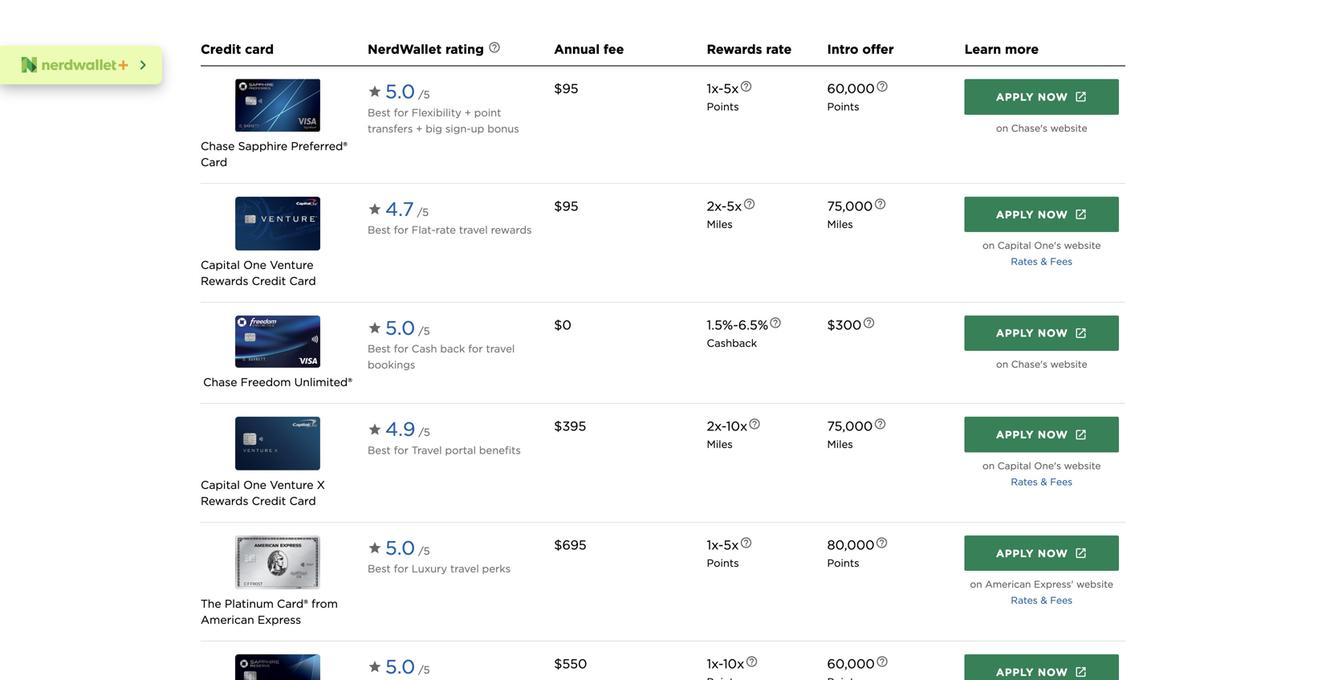Task type: vqa. For each thing, say whether or not it's contained in the screenshot.
Your average daily balance.
no



Task type: locate. For each thing, give the bounding box(es) containing it.
& for 4.9
[[1041, 476, 1048, 488]]

best for up transfers
[[368, 106, 412, 119]]

0 vertical spatial venture
[[270, 258, 314, 272]]

2 rates & fees link from the top
[[1011, 476, 1073, 488]]

2x- for 4.9
[[707, 418, 727, 434]]

2 vertical spatial &
[[1041, 595, 1048, 606]]

miles
[[707, 218, 733, 230], [827, 218, 853, 230], [707, 438, 733, 451], [827, 438, 853, 451]]

0 vertical spatial chase
[[201, 139, 235, 153]]

rewards
[[707, 41, 762, 57], [201, 274, 248, 288], [201, 494, 248, 508]]

5.0
[[385, 80, 415, 103], [385, 316, 415, 339], [385, 536, 415, 560], [385, 655, 415, 679]]

0 vertical spatial fees
[[1051, 256, 1073, 268]]

credit inside "capital one venture rewards credit card"
[[252, 274, 286, 288]]

0 vertical spatial one's
[[1034, 240, 1061, 251]]

1 1x- from the top
[[707, 81, 724, 96]]

1 vertical spatial rates & fees link
[[1011, 476, 1073, 488]]

apply now
[[996, 91, 1069, 103], [996, 208, 1069, 221], [996, 327, 1069, 339], [996, 428, 1069, 441], [996, 547, 1069, 559], [996, 666, 1069, 678]]

transfers
[[368, 122, 413, 135]]

4 apply from the top
[[996, 428, 1034, 441]]

intro offer details image for 80,000
[[876, 536, 889, 549]]

on
[[996, 122, 1009, 134], [983, 240, 995, 251], [996, 359, 1009, 370], [983, 460, 995, 472], [970, 579, 983, 590]]

reward rate details image
[[740, 80, 753, 93], [769, 316, 782, 329], [748, 418, 761, 431], [740, 536, 753, 549]]

for
[[394, 106, 409, 119], [394, 224, 409, 236], [394, 342, 409, 355], [468, 342, 483, 355], [394, 444, 409, 456], [394, 563, 409, 575]]

/5
[[419, 88, 430, 101], [417, 206, 429, 218], [419, 325, 430, 337], [419, 426, 430, 439], [419, 545, 430, 557], [419, 664, 430, 676]]

apply for from
[[996, 547, 1034, 559]]

0 vertical spatial 60,000
[[827, 81, 875, 96]]

1x-
[[707, 81, 724, 96], [707, 537, 724, 553], [707, 656, 723, 672]]

/5 inside 4.7 /5
[[417, 206, 429, 218]]

intro offer details image for 4.9
[[874, 418, 887, 431]]

1 vertical spatial one
[[243, 478, 267, 492]]

chase left 'sapphire'
[[201, 139, 235, 153]]

2 vertical spatial travel
[[450, 563, 479, 575]]

1 vertical spatial chase's
[[1012, 359, 1048, 370]]

1 5.0 /5 from the top
[[385, 80, 430, 103]]

best down 4.7
[[368, 224, 391, 236]]

2 apply from the top
[[996, 208, 1034, 221]]

$695
[[554, 537, 587, 553]]

intro offer details image
[[876, 80, 889, 93], [874, 198, 887, 210], [874, 418, 887, 431], [876, 655, 889, 668]]

2 vertical spatial 1x-
[[707, 656, 723, 672]]

0 vertical spatial 10x
[[727, 418, 748, 434]]

1x- for $695
[[707, 537, 724, 553]]

chase's for 5x
[[1012, 122, 1048, 134]]

1 venture from the top
[[270, 258, 314, 272]]

1 vertical spatial reward rate details image
[[745, 655, 758, 668]]

one's
[[1034, 240, 1061, 251], [1034, 460, 1061, 472]]

intro offer
[[827, 41, 894, 57]]

0 vertical spatial +
[[465, 106, 471, 119]]

0 vertical spatial american
[[985, 579, 1031, 590]]

5.0 /5
[[385, 80, 430, 103], [385, 316, 430, 339], [385, 536, 430, 560], [385, 655, 430, 679]]

5.0 /5 for $695
[[385, 536, 430, 560]]

0 horizontal spatial +
[[416, 122, 423, 135]]

0 vertical spatial card
[[201, 155, 227, 169]]

0 vertical spatial best for
[[368, 106, 412, 119]]

0 vertical spatial 1x-5x
[[707, 81, 739, 96]]

1 apply now link from the top
[[965, 79, 1119, 115]]

1 $95 from the top
[[554, 81, 579, 96]]

2 5.0 /5 from the top
[[385, 316, 430, 339]]

rates & fees link
[[1011, 256, 1073, 268], [1011, 476, 1073, 488], [1011, 595, 1073, 606]]

best for flat-rate travel rewards
[[368, 224, 532, 236]]

3 5.0 /5 from the top
[[385, 536, 430, 560]]

1 fees from the top
[[1051, 256, 1073, 268]]

flexibility
[[412, 106, 462, 119]]

1 vertical spatial on capital one's website rates & fees
[[983, 460, 1101, 488]]

1 horizontal spatial american
[[985, 579, 1031, 590]]

rewards rate
[[707, 41, 792, 57]]

1 vertical spatial 60,000
[[827, 656, 875, 672]]

2 vertical spatial fees
[[1051, 595, 1073, 606]]

capital one venture rewards credit card image image
[[235, 197, 320, 250]]

2 60,000 from the top
[[827, 656, 875, 672]]

0 vertical spatial rates & fees link
[[1011, 256, 1073, 268]]

0 vertical spatial intro offer details image
[[863, 316, 876, 329]]

chase's
[[1012, 122, 1048, 134], [1012, 359, 1048, 370]]

6 apply now link from the top
[[965, 655, 1119, 680]]

for down 4.9
[[394, 444, 409, 456]]

travel left 'rewards'
[[459, 224, 488, 236]]

0 vertical spatial 2x-
[[707, 198, 727, 214]]

capital inside capital one venture x rewards credit card
[[201, 478, 240, 492]]

3 fees from the top
[[1051, 595, 1073, 606]]

apply now for card
[[996, 91, 1069, 103]]

& inside on american express' website rates & fees
[[1041, 595, 1048, 606]]

travel inside cash back for travel bookings
[[486, 342, 515, 355]]

one down capital one venture x rewards credit card image
[[243, 478, 267, 492]]

reward rate details image right 1x-10x
[[745, 655, 758, 668]]

60,000
[[827, 81, 875, 96], [827, 656, 875, 672]]

big
[[426, 122, 442, 135]]

80,000
[[827, 537, 875, 553]]

luxury
[[412, 563, 447, 575]]

4 best from the top
[[368, 444, 391, 456]]

1 vertical spatial fees
[[1051, 476, 1073, 488]]

2 75,000 from the top
[[827, 418, 873, 434]]

3 5.0 from the top
[[385, 536, 415, 560]]

1 vertical spatial intro offer details image
[[876, 536, 889, 549]]

1 apply from the top
[[996, 91, 1034, 103]]

1 vertical spatial 2x-
[[707, 418, 727, 434]]

$550
[[554, 656, 587, 672]]

intro offer details image right "80,000"
[[876, 536, 889, 549]]

credit left card
[[201, 41, 241, 57]]

apply now link
[[965, 79, 1119, 115], [965, 197, 1119, 232], [965, 315, 1119, 351], [965, 417, 1119, 452], [965, 536, 1119, 571], [965, 655, 1119, 680]]

chase inside chase sapphire preferred® card
[[201, 139, 235, 153]]

1 vertical spatial one's
[[1034, 460, 1061, 472]]

2 2x- from the top
[[707, 418, 727, 434]]

now
[[1038, 91, 1069, 103], [1038, 208, 1069, 221], [1038, 327, 1069, 339], [1038, 428, 1069, 441], [1038, 547, 1069, 559], [1038, 666, 1069, 678]]

0 vertical spatial $95
[[554, 81, 579, 96]]

2 one from the top
[[243, 478, 267, 492]]

1 vertical spatial 5x
[[727, 198, 742, 214]]

website for 4.9
[[1064, 460, 1101, 472]]

on chase's website
[[996, 122, 1088, 134], [996, 359, 1088, 370]]

2 fees from the top
[[1051, 476, 1073, 488]]

capital
[[998, 240, 1032, 251], [201, 258, 240, 272], [998, 460, 1032, 472], [201, 478, 240, 492]]

bonus
[[488, 122, 519, 135]]

+
[[465, 106, 471, 119], [416, 122, 423, 135]]

0 vertical spatial 1x-
[[707, 81, 724, 96]]

2 & from the top
[[1041, 476, 1048, 488]]

2 vertical spatial rates & fees link
[[1011, 595, 1073, 606]]

1 1x-5x from the top
[[707, 81, 739, 96]]

6.5%
[[739, 317, 769, 333]]

5 best from the top
[[368, 563, 391, 575]]

0 horizontal spatial rate
[[436, 224, 456, 236]]

1 now from the top
[[1038, 91, 1069, 103]]

1 2x- from the top
[[707, 198, 727, 214]]

2 vertical spatial rates
[[1011, 595, 1038, 606]]

3 rates & fees link from the top
[[1011, 595, 1073, 606]]

1 vertical spatial credit
[[252, 274, 286, 288]]

1 vertical spatial &
[[1041, 476, 1048, 488]]

best up transfers
[[368, 106, 391, 119]]

one down capital one venture rewards credit card image
[[243, 258, 267, 272]]

2 best for from the top
[[368, 342, 412, 355]]

1 5.0 from the top
[[385, 80, 415, 103]]

reward rate details image right '2x-5x' at right
[[743, 198, 756, 210]]

2 $95 from the top
[[554, 198, 579, 214]]

best for 4.9
[[368, 444, 391, 456]]

1 vertical spatial 10x
[[723, 656, 745, 672]]

on for 4.9
[[983, 460, 995, 472]]

best up bookings
[[368, 342, 391, 355]]

4 apply now link from the top
[[965, 417, 1119, 452]]

1x- for $95
[[707, 81, 724, 96]]

1 one from the top
[[243, 258, 267, 272]]

5x for 80,000
[[724, 537, 739, 553]]

1 vertical spatial american
[[201, 613, 254, 627]]

75,000 for 4.7
[[827, 198, 873, 214]]

$300
[[827, 317, 862, 333]]

on inside on american express' website rates & fees
[[970, 579, 983, 590]]

unlimited®
[[294, 376, 352, 389]]

3 1x- from the top
[[707, 656, 723, 672]]

rate left 'rewards'
[[436, 224, 456, 236]]

1 vertical spatial best for
[[368, 342, 412, 355]]

0 vertical spatial on capital one's website rates & fees
[[983, 240, 1101, 268]]

apply
[[996, 91, 1034, 103], [996, 208, 1034, 221], [996, 327, 1034, 339], [996, 428, 1034, 441], [996, 547, 1034, 559], [996, 666, 1034, 678]]

best
[[368, 106, 391, 119], [368, 224, 391, 236], [368, 342, 391, 355], [368, 444, 391, 456], [368, 563, 391, 575]]

credit down capital one venture rewards credit card image
[[252, 274, 286, 288]]

apply now for rewards
[[996, 208, 1069, 221]]

american left express'
[[985, 579, 1031, 590]]

point
[[474, 106, 501, 119]]

$0
[[554, 317, 572, 333]]

&
[[1041, 256, 1048, 268], [1041, 476, 1048, 488], [1041, 595, 1048, 606]]

points
[[707, 100, 739, 113], [827, 100, 860, 113], [707, 557, 739, 569], [827, 557, 860, 569]]

for inside cash back for travel bookings
[[468, 342, 483, 355]]

one for 4.9
[[243, 478, 267, 492]]

$95
[[554, 81, 579, 96], [554, 198, 579, 214]]

10x
[[727, 418, 748, 434], [723, 656, 745, 672]]

0 vertical spatial 75,000
[[827, 198, 873, 214]]

1 horizontal spatial +
[[465, 106, 471, 119]]

4 now from the top
[[1038, 428, 1069, 441]]

+ left the 'big'
[[416, 122, 423, 135]]

chase
[[201, 139, 235, 153], [203, 376, 237, 389]]

5 apply now from the top
[[996, 547, 1069, 559]]

2 rates from the top
[[1011, 476, 1038, 488]]

venture inside "capital one venture rewards credit card"
[[270, 258, 314, 272]]

1 vertical spatial travel
[[486, 342, 515, 355]]

1x-5x for 80,000
[[707, 537, 739, 553]]

chase left freedom at left
[[203, 376, 237, 389]]

express'
[[1034, 579, 1074, 590]]

preferred®
[[291, 139, 348, 153]]

2 now from the top
[[1038, 208, 1069, 221]]

one
[[243, 258, 267, 272], [243, 478, 267, 492]]

0 vertical spatial reward rate details image
[[743, 198, 756, 210]]

how are nerdwallet's ratings determined? image
[[488, 41, 501, 54]]

3 best from the top
[[368, 342, 391, 355]]

one's for 4.9
[[1034, 460, 1061, 472]]

reward rate details image for 60,000
[[740, 80, 753, 93]]

2 on chase's website from the top
[[996, 359, 1088, 370]]

1 on chase's website from the top
[[996, 122, 1088, 134]]

1 vertical spatial 1x-
[[707, 537, 724, 553]]

0 vertical spatial on chase's website
[[996, 122, 1088, 134]]

reward rate details image
[[743, 198, 756, 210], [745, 655, 758, 668]]

1x-10x
[[707, 656, 745, 672]]

0 vertical spatial rewards
[[707, 41, 762, 57]]

rates inside on american express' website rates & fees
[[1011, 595, 1038, 606]]

3 rates from the top
[[1011, 595, 1038, 606]]

intro offer details image
[[863, 316, 876, 329], [876, 536, 889, 549]]

travel right back
[[486, 342, 515, 355]]

1 75,000 from the top
[[827, 198, 873, 214]]

fees
[[1051, 256, 1073, 268], [1051, 476, 1073, 488], [1051, 595, 1073, 606]]

2 venture from the top
[[270, 478, 314, 492]]

chase sapphire preferred® card
[[201, 139, 348, 169]]

2 best from the top
[[368, 224, 391, 236]]

1 on capital one's website rates & fees from the top
[[983, 240, 1101, 268]]

1 apply now from the top
[[996, 91, 1069, 103]]

3 & from the top
[[1041, 595, 1048, 606]]

5.0 for $95
[[385, 80, 415, 103]]

1 vertical spatial chase
[[203, 376, 237, 389]]

best down 4.9
[[368, 444, 391, 456]]

1 vertical spatial venture
[[270, 478, 314, 492]]

from
[[312, 597, 338, 611]]

rate left intro
[[766, 41, 792, 57]]

card
[[201, 155, 227, 169], [289, 274, 316, 288], [289, 494, 316, 508]]

card
[[245, 41, 274, 57]]

0 vertical spatial travel
[[459, 224, 488, 236]]

1 vertical spatial $95
[[554, 198, 579, 214]]

rate
[[766, 41, 792, 57], [436, 224, 456, 236]]

fees inside on american express' website rates & fees
[[1051, 595, 1073, 606]]

1 vertical spatial on chase's website
[[996, 359, 1088, 370]]

on capital one's website rates & fees for 4.9
[[983, 460, 1101, 488]]

5 now from the top
[[1038, 547, 1069, 559]]

best for
[[368, 106, 412, 119], [368, 342, 412, 355]]

2 apply now from the top
[[996, 208, 1069, 221]]

2 1x-5x from the top
[[707, 537, 739, 553]]

3 apply from the top
[[996, 327, 1034, 339]]

0 vertical spatial one
[[243, 258, 267, 272]]

on capital one's website rates & fees
[[983, 240, 1101, 268], [983, 460, 1101, 488]]

1 rates from the top
[[1011, 256, 1038, 268]]

1 one's from the top
[[1034, 240, 1061, 251]]

x
[[317, 478, 325, 492]]

capital one venture rewards credit card
[[201, 258, 316, 288]]

back
[[440, 342, 465, 355]]

apply for rewards
[[996, 208, 1034, 221]]

best left luxury at the left bottom
[[368, 563, 391, 575]]

rates
[[1011, 256, 1038, 268], [1011, 476, 1038, 488], [1011, 595, 1038, 606]]

/5 inside the 4.9 /5
[[419, 426, 430, 439]]

2 vertical spatial rewards
[[201, 494, 248, 508]]

on chase's website for 1x-5x
[[996, 122, 1088, 134]]

6 apply from the top
[[996, 666, 1034, 678]]

2x-
[[707, 198, 727, 214], [707, 418, 727, 434]]

1 vertical spatial 75,000
[[827, 418, 873, 434]]

card inside capital one venture x rewards credit card
[[289, 494, 316, 508]]

0 vertical spatial rates
[[1011, 256, 1038, 268]]

2 on capital one's website rates & fees from the top
[[983, 460, 1101, 488]]

for right back
[[468, 342, 483, 355]]

2 5.0 from the top
[[385, 316, 415, 339]]

1 chase's from the top
[[1012, 122, 1048, 134]]

reward rate details image for 1x-10x
[[745, 655, 758, 668]]

fees for 4.7
[[1051, 256, 1073, 268]]

2 apply now link from the top
[[965, 197, 1119, 232]]

travel left perks
[[450, 563, 479, 575]]

1 60,000 from the top
[[827, 81, 875, 96]]

1x-5x for 60,000
[[707, 81, 739, 96]]

4.9
[[385, 418, 416, 441]]

5x
[[724, 81, 739, 96], [727, 198, 742, 214], [724, 537, 739, 553]]

5 apply now link from the top
[[965, 536, 1119, 571]]

travel
[[412, 444, 442, 456]]

2 chase's from the top
[[1012, 359, 1048, 370]]

4 apply now from the top
[[996, 428, 1069, 441]]

now for rewards
[[1038, 208, 1069, 221]]

sapphire
[[238, 139, 288, 153]]

0 horizontal spatial american
[[201, 613, 254, 627]]

now for card
[[1038, 91, 1069, 103]]

more
[[1005, 41, 1039, 57]]

1 vertical spatial rates
[[1011, 476, 1038, 488]]

2 vertical spatial 5x
[[724, 537, 739, 553]]

2 1x- from the top
[[707, 537, 724, 553]]

platinum
[[225, 597, 274, 611]]

credit down capital one venture x rewards credit card image
[[252, 494, 286, 508]]

points for intro offer details icon related to 5.0
[[827, 100, 860, 113]]

2 one's from the top
[[1034, 460, 1061, 472]]

now for from
[[1038, 547, 1069, 559]]

0 vertical spatial 5x
[[724, 81, 739, 96]]

2 vertical spatial credit
[[252, 494, 286, 508]]

points for intro offer details image associated with 80,000
[[827, 557, 860, 569]]

+ up sign-
[[465, 106, 471, 119]]

website inside on american express' website rates & fees
[[1077, 579, 1114, 590]]

one for 4.7
[[243, 258, 267, 272]]

venture down capital one venture rewards credit card image
[[270, 258, 314, 272]]

1 vertical spatial card
[[289, 274, 316, 288]]

0 vertical spatial rate
[[766, 41, 792, 57]]

1 rates & fees link from the top
[[1011, 256, 1073, 268]]

1 & from the top
[[1041, 256, 1048, 268]]

5 apply from the top
[[996, 547, 1034, 559]]

best for up bookings
[[368, 342, 412, 355]]

1 best for from the top
[[368, 106, 412, 119]]

0 vertical spatial chase's
[[1012, 122, 1048, 134]]

venture inside capital one venture x rewards credit card
[[270, 478, 314, 492]]

website
[[1051, 122, 1088, 134], [1064, 240, 1101, 251], [1051, 359, 1088, 370], [1064, 460, 1101, 472], [1077, 579, 1114, 590]]

nerdwallet rating
[[368, 41, 484, 57]]

venture left x
[[270, 478, 314, 492]]

best for for $95
[[368, 106, 412, 119]]

cashback
[[707, 337, 757, 349]]

chase freedom unlimited® image image
[[235, 315, 320, 368]]

one inside "capital one venture rewards credit card"
[[243, 258, 267, 272]]

0 vertical spatial &
[[1041, 256, 1048, 268]]

75,000 for 4.9
[[827, 418, 873, 434]]

1 vertical spatial rewards
[[201, 274, 248, 288]]

american
[[985, 579, 1031, 590], [201, 613, 254, 627]]

card inside chase sapphire preferred® card
[[201, 155, 227, 169]]

1 vertical spatial 1x-5x
[[707, 537, 739, 553]]

credit inside capital one venture x rewards credit card
[[252, 494, 286, 508]]

intro offer details image right $300
[[863, 316, 876, 329]]

2 vertical spatial card
[[289, 494, 316, 508]]

american down the
[[201, 613, 254, 627]]

cash
[[412, 342, 437, 355]]

75,000
[[827, 198, 873, 214], [827, 418, 873, 434]]

website for 4.7
[[1064, 240, 1101, 251]]

reward rate details image for 2x-5x
[[743, 198, 756, 210]]

5.0 for $695
[[385, 536, 415, 560]]

apply now link for card
[[965, 79, 1119, 115]]

chase for $0
[[203, 376, 237, 389]]

5.0 for $0
[[385, 316, 415, 339]]

one inside capital one venture x rewards credit card
[[243, 478, 267, 492]]



Task type: describe. For each thing, give the bounding box(es) containing it.
$95 for 4.7
[[554, 198, 579, 214]]

1.5%-6.5%
[[707, 317, 769, 333]]

chase sapphire preferred® card image image
[[235, 79, 320, 132]]

up
[[471, 122, 484, 135]]

flexibility + point transfers + big sign-up bonus
[[368, 106, 519, 135]]

& for 4.7
[[1041, 256, 1048, 268]]

american inside the platinum card® from american express
[[201, 613, 254, 627]]

venture for 4.7
[[270, 258, 314, 272]]

1 best from the top
[[368, 106, 391, 119]]

capital inside "capital one venture rewards credit card"
[[201, 258, 240, 272]]

60,000 for 5x
[[827, 81, 875, 96]]

chase's for 6.5%
[[1012, 359, 1048, 370]]

american inside on american express' website rates & fees
[[985, 579, 1031, 590]]

rates for 4.7
[[1011, 256, 1038, 268]]

best for for $0
[[368, 342, 412, 355]]

1 vertical spatial +
[[416, 122, 423, 135]]

chase for $95
[[201, 139, 235, 153]]

intro offer details image for 5.0
[[876, 80, 889, 93]]

apply for x
[[996, 428, 1034, 441]]

rewards inside capital one venture x rewards credit card
[[201, 494, 248, 508]]

the platinum card® from american express
[[201, 597, 338, 627]]

capital one venture x rewards credit card image image
[[235, 417, 320, 471]]

rates for 5.0
[[1011, 595, 1038, 606]]

chase sapphire reserve® image image
[[235, 655, 320, 680]]

reward rate details image for 75,000
[[748, 418, 761, 431]]

express
[[258, 613, 301, 627]]

travel for cash back for travel bookings
[[486, 342, 515, 355]]

$395
[[554, 418, 586, 434]]

best for 5.0
[[368, 563, 391, 575]]

2x-10x
[[707, 418, 748, 434]]

capital one venture x rewards credit card
[[201, 478, 325, 508]]

fees for 4.9
[[1051, 476, 1073, 488]]

3 now from the top
[[1038, 327, 1069, 339]]

1 horizontal spatial rate
[[766, 41, 792, 57]]

points for 80,000's reward rate details image
[[707, 557, 739, 569]]

5x for 75,000
[[727, 198, 742, 214]]

website for 5.0
[[1077, 579, 1114, 590]]

for up bookings
[[394, 342, 409, 355]]

reward rate details image for 80,000
[[740, 536, 753, 549]]

learn
[[965, 41, 1002, 57]]

portal
[[445, 444, 476, 456]]

best for 4.7
[[368, 224, 391, 236]]

/5 for chase sapphire preferred® card
[[419, 88, 430, 101]]

10x for 1x-
[[723, 656, 745, 672]]

3 apply now from the top
[[996, 327, 1069, 339]]

3 apply now link from the top
[[965, 315, 1119, 351]]

travel for best for luxury travel perks
[[450, 563, 479, 575]]

apply now link for from
[[965, 536, 1119, 571]]

flat-
[[412, 224, 436, 236]]

4.9 /5
[[385, 418, 430, 441]]

fee
[[604, 41, 624, 57]]

annual
[[554, 41, 600, 57]]

rates & fees link for 4.7
[[1011, 256, 1073, 268]]

4.7 /5
[[385, 198, 429, 221]]

for left luxury at the left bottom
[[394, 563, 409, 575]]

sign-
[[446, 122, 471, 135]]

10x for 2x-
[[727, 418, 748, 434]]

offer
[[863, 41, 894, 57]]

chase freedom unlimited®
[[203, 376, 352, 389]]

rates for 4.9
[[1011, 476, 1038, 488]]

apply now for x
[[996, 428, 1069, 441]]

card®
[[277, 597, 308, 611]]

the platinum card® from american express image image
[[235, 536, 320, 589]]

learn more
[[965, 41, 1039, 57]]

one's for 4.7
[[1034, 240, 1061, 251]]

0 vertical spatial credit
[[201, 41, 241, 57]]

perks
[[482, 563, 511, 575]]

$95 for 5.0
[[554, 81, 579, 96]]

1x- for $550
[[707, 656, 723, 672]]

rates & fees link for 5.0
[[1011, 595, 1073, 606]]

& for 5.0
[[1041, 595, 1048, 606]]

benefits
[[479, 444, 521, 456]]

on chase's website for 1.5%-6.5%
[[996, 359, 1088, 370]]

5x for 60,000
[[724, 81, 739, 96]]

for up transfers
[[394, 106, 409, 119]]

6 now from the top
[[1038, 666, 1069, 678]]

5.0 /5 for $0
[[385, 316, 430, 339]]

60,000 for 10x
[[827, 656, 875, 672]]

cash back for travel bookings
[[368, 342, 515, 371]]

2x-5x
[[707, 198, 742, 214]]

apply now for from
[[996, 547, 1069, 559]]

on for 4.7
[[983, 240, 995, 251]]

points for 60,000 reward rate details image
[[707, 100, 739, 113]]

fees for 5.0
[[1051, 595, 1073, 606]]

for down 4.7
[[394, 224, 409, 236]]

apply for card
[[996, 91, 1034, 103]]

rates & fees link for 4.9
[[1011, 476, 1073, 488]]

apply now link for rewards
[[965, 197, 1119, 232]]

/5 for capital one venture rewards credit card
[[417, 206, 429, 218]]

card inside "capital one venture rewards credit card"
[[289, 274, 316, 288]]

apply now link for x
[[965, 417, 1119, 452]]

/5 for chase freedom unlimited®
[[419, 325, 430, 337]]

on american express' website rates & fees
[[970, 579, 1114, 606]]

2x- for 4.7
[[707, 198, 727, 214]]

venture for 4.9
[[270, 478, 314, 492]]

on capital one's website rates & fees for 4.7
[[983, 240, 1101, 268]]

/5 for the platinum card® from american express
[[419, 545, 430, 557]]

the
[[201, 597, 221, 611]]

4.7
[[385, 198, 414, 221]]

intro offer details image for $300
[[863, 316, 876, 329]]

6 apply now from the top
[[996, 666, 1069, 678]]

best for luxury travel perks
[[368, 563, 511, 575]]

intro offer details image for 4.7
[[874, 198, 887, 210]]

now for x
[[1038, 428, 1069, 441]]

4 5.0 /5 from the top
[[385, 655, 430, 679]]

/5 for capital one venture x rewards credit card
[[419, 426, 430, 439]]

intro
[[827, 41, 859, 57]]

best for travel portal benefits
[[368, 444, 521, 456]]

1.5%-
[[707, 317, 739, 333]]

1 vertical spatial rate
[[436, 224, 456, 236]]

on for 5.0
[[970, 579, 983, 590]]

nerdwallet
[[368, 41, 442, 57]]

credit card
[[201, 41, 274, 57]]

freedom
[[241, 376, 291, 389]]

rewards inside "capital one venture rewards credit card"
[[201, 274, 248, 288]]

annual fee
[[554, 41, 624, 57]]

4 5.0 from the top
[[385, 655, 415, 679]]

rating
[[446, 41, 484, 57]]

5.0 /5 for $95
[[385, 80, 430, 103]]

bookings
[[368, 359, 415, 371]]

rewards
[[491, 224, 532, 236]]



